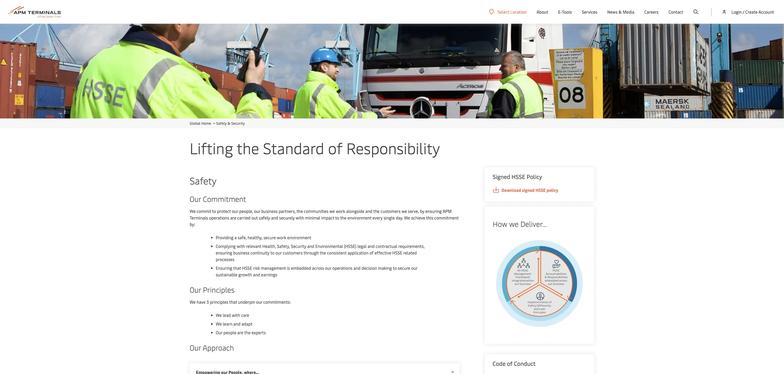 Task type: vqa. For each thing, say whether or not it's contained in the screenshot.
Information
no



Task type: locate. For each thing, give the bounding box(es) containing it.
lifting the standard of responsibility
[[190, 138, 440, 158]]

to left protect
[[212, 208, 216, 214]]

our down safety,
[[275, 250, 282, 256]]

signed
[[493, 173, 510, 181]]

0 vertical spatial with
[[296, 215, 304, 221]]

our left approach
[[190, 343, 201, 353]]

home
[[201, 121, 211, 126]]

0 horizontal spatial operations
[[209, 215, 229, 221]]

1 vertical spatial with
[[237, 243, 245, 249]]

that up the sustainable growth
[[233, 265, 241, 271]]

0 vertical spatial are
[[230, 215, 236, 221]]

ensuring that hsse risk management is embedded across our operations and decision making to secure our sustainable growth and earnings
[[216, 265, 418, 278]]

ensuring up this
[[425, 208, 442, 214]]

1 horizontal spatial of
[[370, 250, 374, 256]]

our up commit
[[190, 194, 201, 204]]

we
[[190, 208, 196, 214], [404, 215, 410, 221], [190, 299, 196, 305], [216, 312, 222, 318], [216, 321, 222, 327]]

to inside the complying with relevant health, safety, security and environmental (hsse) legal and contractual requirements, ensuring business continuity to our customers through the consistent application of effective hsse related processes
[[270, 250, 274, 256]]

e-
[[558, 9, 562, 15]]

standard
[[263, 138, 324, 158]]

a
[[235, 235, 237, 241]]

to down health,
[[270, 250, 274, 256]]

our inside the complying with relevant health, safety, security and environmental (hsse) legal and contractual requirements, ensuring business continuity to our customers through the consistent application of effective hsse related processes
[[275, 250, 282, 256]]

operations down consistent
[[332, 265, 352, 271]]

operations
[[209, 215, 229, 221], [332, 265, 352, 271]]

login / create account link
[[722, 0, 774, 24]]

&
[[619, 9, 622, 15], [228, 121, 230, 126]]

are left carried
[[230, 215, 236, 221]]

communities
[[304, 208, 328, 214]]

making
[[378, 265, 392, 271]]

security inside the complying with relevant health, safety, security and environmental (hsse) legal and contractual requirements, ensuring business continuity to our customers through the consistent application of effective hsse related processes
[[291, 243, 306, 249]]

about
[[537, 9, 548, 15]]

that up we lead with care at bottom left
[[229, 299, 237, 305]]

with up the we learn and adapt at left
[[232, 312, 240, 318]]

(hsse)
[[344, 243, 356, 249]]

our right across
[[325, 265, 331, 271]]

security for safety,
[[291, 243, 306, 249]]

achieve
[[411, 215, 425, 221]]

0 horizontal spatial of
[[328, 138, 342, 158]]

our down related
[[411, 265, 418, 271]]

1 horizontal spatial secure
[[398, 265, 410, 271]]

security right >
[[231, 121, 245, 126]]

ensuring up processes
[[216, 250, 232, 256]]

security for &
[[231, 121, 245, 126]]

conduct
[[514, 360, 536, 368]]

0 vertical spatial operations
[[209, 215, 229, 221]]

we up the impact
[[329, 208, 335, 214]]

0 vertical spatial of
[[328, 138, 342, 158]]

processes
[[216, 257, 234, 262]]

0 vertical spatial work
[[336, 208, 345, 214]]

customers
[[381, 208, 401, 214]]

security up customers through
[[291, 243, 306, 249]]

with down safe,
[[237, 243, 245, 249]]

we up terminals
[[190, 208, 196, 214]]

related
[[403, 250, 417, 256]]

our approach
[[190, 343, 234, 353]]

environment
[[287, 235, 311, 241]]

relevant
[[246, 243, 261, 249]]

safety2 image
[[0, 24, 784, 119]]

0 horizontal spatial are
[[230, 215, 236, 221]]

commit
[[197, 208, 211, 214]]

and left decision
[[354, 265, 361, 271]]

of
[[328, 138, 342, 158], [370, 250, 374, 256], [507, 360, 513, 368]]

we up day.
[[402, 208, 407, 214]]

0 vertical spatial business
[[261, 208, 278, 214]]

our people are the experts
[[216, 330, 267, 336]]

single
[[384, 215, 395, 221]]

1 horizontal spatial are
[[237, 330, 243, 336]]

ensuring inside the complying with relevant health, safety, security and environmental (hsse) legal and contractual requirements, ensuring business continuity to our customers through the consistent application of effective hsse related processes
[[216, 250, 232, 256]]

0 vertical spatial ensuring
[[425, 208, 442, 214]]

environment every
[[348, 215, 383, 221]]

1 horizontal spatial business
[[261, 208, 278, 214]]

lead
[[223, 312, 231, 318]]

& right news
[[619, 9, 622, 15]]

are right "people"
[[237, 330, 243, 336]]

safety
[[216, 121, 227, 126], [190, 174, 216, 187]]

code
[[493, 360, 506, 368]]

news
[[607, 9, 618, 15]]

hsse up download
[[512, 173, 525, 181]]

0 vertical spatial that
[[233, 265, 241, 271]]

0 horizontal spatial work
[[277, 235, 286, 241]]

our
[[190, 194, 201, 204], [190, 285, 201, 295], [216, 330, 222, 336], [190, 343, 201, 353]]

signed
[[522, 187, 535, 193]]

work inside we commit to protect our people, our business partners, the communities we work alongside and the customers we serve, by ensuring apm terminals operations are carried out safely and securely with minimal impact to the environment every single day. we achieve this commitment by:
[[336, 208, 345, 214]]

business inside the complying with relevant health, safety, security and environmental (hsse) legal and contractual requirements, ensuring business continuity to our customers through the consistent application of effective hsse related processes
[[233, 250, 249, 256]]

hsse left risk
[[242, 265, 252, 271]]

business down relevant
[[233, 250, 249, 256]]

safety,
[[277, 243, 290, 249]]

2 horizontal spatial of
[[507, 360, 513, 368]]

partners,
[[279, 208, 296, 214]]

sustainable growth
[[216, 272, 252, 278]]

with left minimal
[[296, 215, 304, 221]]

business up the safely
[[261, 208, 278, 214]]

0 horizontal spatial business
[[233, 250, 249, 256]]

0 horizontal spatial security
[[231, 121, 245, 126]]

0 vertical spatial secure
[[264, 235, 276, 241]]

our
[[232, 208, 238, 214], [254, 208, 260, 214], [275, 250, 282, 256], [325, 265, 331, 271], [411, 265, 418, 271], [256, 299, 262, 305]]

providing a safe, healthy, secure work environment
[[216, 235, 312, 241]]

operations down protect
[[209, 215, 229, 221]]

0 vertical spatial &
[[619, 9, 622, 15]]

1 vertical spatial operations
[[332, 265, 352, 271]]

safety right >
[[216, 121, 227, 126]]

continuity
[[250, 250, 269, 256]]

1 vertical spatial of
[[370, 250, 374, 256]]

0 vertical spatial security
[[231, 121, 245, 126]]

we left lead
[[216, 312, 222, 318]]

and up environment every
[[365, 208, 372, 214]]

1 vertical spatial &
[[228, 121, 230, 126]]

secure down related
[[398, 265, 410, 271]]

our up have at bottom
[[190, 285, 201, 295]]

business inside we commit to protect our people, our business partners, the communities we work alongside and the customers we serve, by ensuring apm terminals operations are carried out safely and securely with minimal impact to the environment every single day. we achieve this commitment by:
[[261, 208, 278, 214]]

management
[[261, 265, 286, 271]]

to right the impact
[[335, 215, 339, 221]]

we left learn
[[216, 321, 222, 327]]

safety up our commitment
[[190, 174, 216, 187]]

1 vertical spatial ensuring
[[216, 250, 232, 256]]

hsse down contractual
[[392, 250, 402, 256]]

1 horizontal spatial &
[[619, 9, 622, 15]]

our for our commitment
[[190, 194, 201, 204]]

have
[[197, 299, 206, 305]]

tools
[[562, 9, 572, 15]]

responsibility
[[346, 138, 440, 158]]

1 horizontal spatial security
[[291, 243, 306, 249]]

that
[[233, 265, 241, 271], [229, 299, 237, 305]]

1 vertical spatial work
[[277, 235, 286, 241]]

2 vertical spatial with
[[232, 312, 240, 318]]

we right how
[[509, 219, 519, 229]]

0 horizontal spatial &
[[228, 121, 230, 126]]

1 vertical spatial business
[[233, 250, 249, 256]]

out
[[251, 215, 258, 221]]

our left "people"
[[216, 330, 222, 336]]

our right underpin
[[256, 299, 262, 305]]

secure inside ensuring that hsse risk management is embedded across our operations and decision making to secure our sustainable growth and earnings
[[398, 265, 410, 271]]

earnings
[[261, 272, 277, 278]]

e-tools button
[[558, 0, 572, 24]]

work
[[336, 208, 345, 214], [277, 235, 286, 241]]

0 horizontal spatial ensuring
[[216, 250, 232, 256]]

our for our principles
[[190, 285, 201, 295]]

with
[[296, 215, 304, 221], [237, 243, 245, 249], [232, 312, 240, 318]]

we have 3 principles that underpin our commitments:
[[190, 299, 292, 305]]

1 vertical spatial are
[[237, 330, 243, 336]]

we
[[329, 208, 335, 214], [402, 208, 407, 214], [509, 219, 519, 229]]

legal
[[357, 243, 367, 249]]

we for we learn and adapt
[[216, 321, 222, 327]]

day.
[[396, 215, 403, 221]]

we left have at bottom
[[190, 299, 196, 305]]

1 horizontal spatial work
[[336, 208, 345, 214]]

work left the alongside
[[336, 208, 345, 214]]

providing
[[216, 235, 233, 241]]

the
[[237, 138, 259, 158], [297, 208, 303, 214], [373, 208, 380, 214], [340, 215, 347, 221], [320, 250, 326, 256], [244, 330, 251, 336]]

1 horizontal spatial ensuring
[[425, 208, 442, 214]]

2 horizontal spatial we
[[509, 219, 519, 229]]

commitments:
[[263, 299, 291, 305]]

people,
[[239, 208, 253, 214]]

security
[[231, 121, 245, 126], [291, 243, 306, 249]]

1 vertical spatial security
[[291, 243, 306, 249]]

to right making on the bottom left
[[393, 265, 397, 271]]

secure up health,
[[264, 235, 276, 241]]

how we deliver...
[[493, 219, 547, 229]]

our up out
[[254, 208, 260, 214]]

1 vertical spatial secure
[[398, 265, 410, 271]]

1 horizontal spatial operations
[[332, 265, 352, 271]]

work up safety,
[[277, 235, 286, 241]]

& right >
[[228, 121, 230, 126]]

are
[[230, 215, 236, 221], [237, 330, 243, 336]]

protect
[[217, 208, 231, 214]]

hsse inside ensuring that hsse risk management is embedded across our operations and decision making to secure our sustainable growth and earnings
[[242, 265, 252, 271]]



Task type: describe. For each thing, give the bounding box(es) containing it.
deliver...
[[520, 219, 547, 229]]

>
[[213, 121, 215, 126]]

apm
[[443, 208, 452, 214]]

0 vertical spatial safety
[[216, 121, 227, 126]]

signed hsse policy
[[493, 173, 542, 181]]

that inside ensuring that hsse risk management is embedded across our operations and decision making to secure our sustainable growth and earnings
[[233, 265, 241, 271]]

approach
[[203, 343, 234, 353]]

select location button
[[489, 9, 527, 15]]

code of conduct
[[493, 360, 536, 368]]

application
[[348, 250, 369, 256]]

decision
[[362, 265, 377, 271]]

select
[[498, 9, 509, 15]]

1 vertical spatial safety
[[190, 174, 216, 187]]

download
[[502, 187, 521, 193]]

with inside the complying with relevant health, safety, security and environmental (hsse) legal and contractual requirements, ensuring business continuity to our customers through the consistent application of effective hsse related processes
[[237, 243, 245, 249]]

minimal
[[305, 215, 320, 221]]

and right "legal"
[[368, 243, 375, 249]]

of inside the complying with relevant health, safety, security and environmental (hsse) legal and contractual requirements, ensuring business continuity to our customers through the consistent application of effective hsse related processes
[[370, 250, 374, 256]]

how
[[493, 219, 507, 229]]

healthy,
[[248, 235, 262, 241]]

careers
[[644, 9, 659, 15]]

we for we lead with care
[[216, 312, 222, 318]]

safe,
[[238, 235, 247, 241]]

0 horizontal spatial secure
[[264, 235, 276, 241]]

operations inside ensuring that hsse risk management is embedded across our operations and decision making to secure our sustainable growth and earnings
[[332, 265, 352, 271]]

media
[[623, 9, 634, 15]]

with inside we commit to protect our people, our business partners, the communities we work alongside and the customers we serve, by ensuring apm terminals operations are carried out safely and securely with minimal impact to the environment every single day. we achieve this commitment by:
[[296, 215, 304, 221]]

serve, by
[[408, 208, 424, 214]]

/
[[743, 9, 744, 15]]

the inside the complying with relevant health, safety, security and environmental (hsse) legal and contractual requirements, ensuring business continuity to our customers through the consistent application of effective hsse related processes
[[320, 250, 326, 256]]

we commit to protect our people, our business partners, the communities we work alongside and the customers we serve, by ensuring apm terminals operations are carried out safely and securely with minimal impact to the environment every single day. we achieve this commitment by:
[[190, 208, 459, 227]]

policy
[[547, 187, 558, 193]]

0 horizontal spatial we
[[329, 208, 335, 214]]

carried
[[237, 215, 250, 221]]

adapt
[[242, 321, 252, 327]]

complying with relevant health, safety, security and environmental (hsse) legal and contractual requirements, ensuring business continuity to our customers through the consistent application of effective hsse related processes
[[216, 243, 425, 262]]

we for we have 3 principles that underpin our commitments:
[[190, 299, 196, 305]]

3
[[207, 299, 209, 305]]

about button
[[537, 0, 548, 24]]

operations inside we commit to protect our people, our business partners, the communities we work alongside and the customers we serve, by ensuring apm terminals operations are carried out safely and securely with minimal impact to the environment every single day. we achieve this commitment by:
[[209, 215, 229, 221]]

policy
[[527, 173, 542, 181]]

global home > safety & security
[[190, 121, 245, 126]]

contact
[[669, 9, 683, 15]]

terminals
[[190, 215, 208, 221]]

risk
[[253, 265, 260, 271]]

to inside ensuring that hsse risk management is embedded across our operations and decision making to secure our sustainable growth and earnings
[[393, 265, 397, 271]]

care
[[241, 312, 249, 318]]

safely
[[259, 215, 270, 221]]

requirements,
[[398, 243, 425, 249]]

consistent
[[327, 250, 347, 256]]

services
[[582, 9, 597, 15]]

download signed hsse policy link
[[493, 187, 586, 194]]

1 horizontal spatial we
[[402, 208, 407, 214]]

our for our people are the experts
[[216, 330, 222, 336]]

and up customers through
[[307, 243, 314, 249]]

commitment
[[434, 215, 459, 221]]

news & media button
[[607, 0, 634, 24]]

is
[[287, 265, 290, 271]]

environmental
[[315, 243, 343, 249]]

& inside popup button
[[619, 9, 622, 15]]

hsse inside the complying with relevant health, safety, security and environmental (hsse) legal and contractual requirements, ensuring business continuity to our customers through the consistent application of effective hsse related processes
[[392, 250, 402, 256]]

careers button
[[644, 0, 659, 24]]

ensuring inside we commit to protect our people, our business partners, the communities we work alongside and the customers we serve, by ensuring apm terminals operations are carried out safely and securely with minimal impact to the environment every single day. we achieve this commitment by:
[[425, 208, 442, 214]]

this
[[426, 215, 433, 221]]

impact
[[321, 215, 334, 221]]

we lead with care
[[216, 312, 250, 318]]

our up carried
[[232, 208, 238, 214]]

location
[[510, 9, 527, 15]]

global
[[190, 121, 200, 126]]

create
[[745, 9, 758, 15]]

e-tools
[[558, 9, 572, 15]]

effective
[[375, 250, 391, 256]]

2 vertical spatial of
[[507, 360, 513, 368]]

and down risk
[[253, 272, 260, 278]]

people
[[223, 330, 236, 336]]

are inside we commit to protect our people, our business partners, the communities we work alongside and the customers we serve, by ensuring apm terminals operations are carried out safely and securely with minimal impact to the environment every single day. we achieve this commitment by:
[[230, 215, 236, 221]]

learn
[[223, 321, 232, 327]]

contact button
[[669, 0, 683, 24]]

hsse image
[[493, 237, 586, 331]]

and right learn
[[233, 321, 241, 327]]

alongside
[[346, 208, 364, 214]]

across
[[312, 265, 324, 271]]

global home link
[[190, 121, 211, 126]]

health,
[[262, 243, 276, 249]]

services button
[[582, 0, 597, 24]]

our for our approach
[[190, 343, 201, 353]]

securely
[[279, 215, 295, 221]]

hsse left the policy
[[536, 187, 546, 193]]

we right day.
[[404, 215, 410, 221]]

principles
[[203, 285, 234, 295]]

principles
[[210, 299, 228, 305]]

we learn and adapt
[[216, 321, 252, 327]]

our commitment
[[190, 194, 246, 204]]

login
[[731, 9, 742, 15]]

account
[[759, 9, 774, 15]]

1 vertical spatial that
[[229, 299, 237, 305]]

by:
[[190, 222, 195, 227]]

we for we commit to protect our people, our business partners, the communities we work alongside and the customers we serve, by ensuring apm terminals operations are carried out safely and securely with minimal impact to the environment every single day. we achieve this commitment by:
[[190, 208, 196, 214]]

embedded
[[291, 265, 311, 271]]

and right the safely
[[271, 215, 278, 221]]



